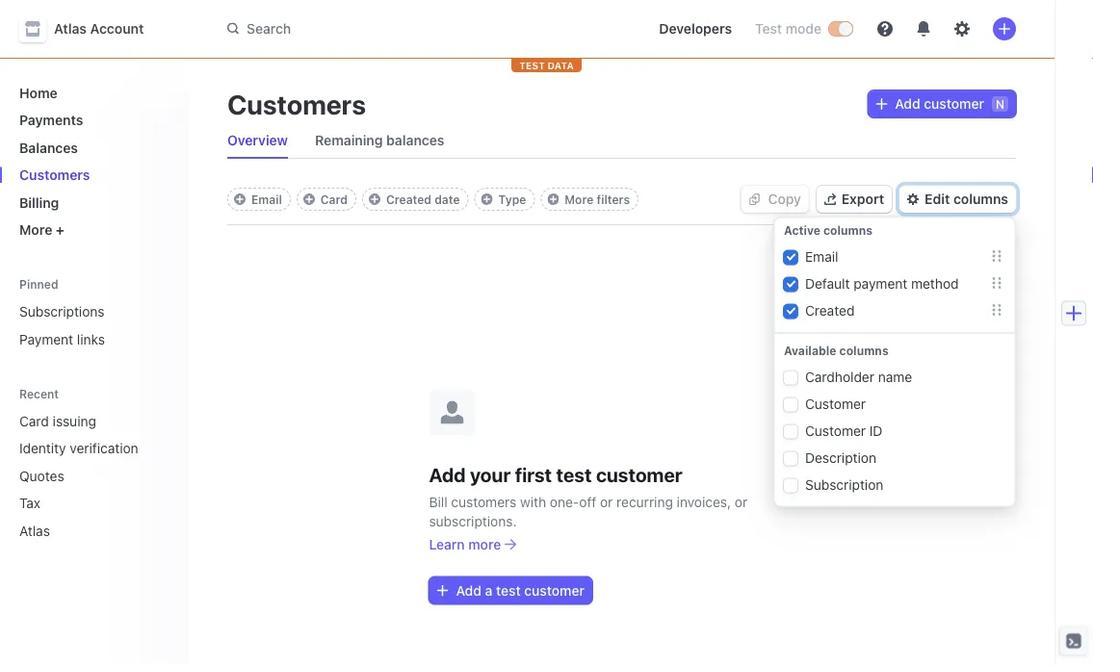 Task type: locate. For each thing, give the bounding box(es) containing it.
edit
[[925, 191, 950, 207]]

created date
[[386, 193, 460, 206]]

card for card
[[321, 193, 348, 206]]

columns inside 'button'
[[954, 191, 1008, 207]]

or
[[600, 494, 613, 510], [735, 494, 748, 510]]

test up one-
[[556, 464, 592, 486]]

customer right a
[[524, 583, 585, 599]]

1 horizontal spatial more
[[565, 193, 594, 206]]

copy button
[[741, 186, 809, 213]]

card inside recent element
[[19, 413, 49, 429]]

customer left n on the right top
[[924, 96, 984, 112]]

customers
[[227, 88, 366, 120], [19, 167, 90, 183]]

0 horizontal spatial email
[[251, 193, 282, 206]]

customer for customer id
[[805, 422, 866, 438]]

customer
[[924, 96, 984, 112], [596, 464, 683, 486], [524, 583, 585, 599]]

add left a
[[456, 583, 482, 599]]

test
[[556, 464, 592, 486], [496, 583, 521, 599]]

1 horizontal spatial email
[[805, 248, 838, 264]]

1 vertical spatial atlas
[[19, 523, 50, 539]]

svg image left add customer
[[876, 98, 887, 110]]

card
[[321, 193, 348, 206], [19, 413, 49, 429]]

identity
[[19, 441, 66, 457]]

2 horizontal spatial svg image
[[876, 98, 887, 110]]

columns right edit
[[954, 191, 1008, 207]]

Search search field
[[216, 11, 628, 46]]

payments
[[19, 112, 83, 128]]

0 vertical spatial customer
[[805, 395, 866, 411]]

1 vertical spatial columns
[[823, 223, 873, 237]]

created right add created date 'icon'
[[386, 193, 431, 206]]

created
[[386, 193, 431, 206], [805, 302, 855, 318]]

home
[[19, 85, 57, 101]]

atlas down tax
[[19, 523, 50, 539]]

1 vertical spatial customer
[[805, 422, 866, 438]]

customer up the description
[[805, 422, 866, 438]]

invoices,
[[677, 494, 731, 510]]

1 vertical spatial card
[[19, 413, 49, 429]]

customer inside button
[[524, 583, 585, 599]]

columns for edit columns
[[954, 191, 1008, 207]]

0 horizontal spatial or
[[600, 494, 613, 510]]

more right add more filters icon
[[565, 193, 594, 206]]

add
[[895, 96, 921, 112], [429, 464, 466, 486], [456, 583, 482, 599]]

Email checkbox
[[784, 250, 798, 264]]

0 vertical spatial atlas
[[54, 21, 87, 37]]

more left "+" on the top left of page
[[19, 222, 52, 238]]

add for add a test customer
[[456, 583, 482, 599]]

customer down cardholder
[[805, 395, 866, 411]]

1 vertical spatial customer
[[596, 464, 683, 486]]

Created checkbox
[[784, 304, 798, 318]]

add card image
[[303, 194, 315, 205]]

card right add card icon
[[321, 193, 348, 206]]

0 horizontal spatial test
[[496, 583, 521, 599]]

customers down balances
[[19, 167, 90, 183]]

or right the invoices,
[[735, 494, 748, 510]]

description
[[805, 449, 876, 465]]

add up bill
[[429, 464, 466, 486]]

0 vertical spatial created
[[386, 193, 431, 206]]

2 vertical spatial customer
[[524, 583, 585, 599]]

1 horizontal spatial created
[[805, 302, 855, 318]]

1 customer from the top
[[805, 395, 866, 411]]

billing
[[19, 195, 59, 210]]

subscription
[[805, 476, 884, 492]]

svg image inside add a test customer button
[[437, 585, 448, 597]]

0 vertical spatial add
[[895, 96, 921, 112]]

0 vertical spatial customers
[[227, 88, 366, 120]]

1 vertical spatial add
[[429, 464, 466, 486]]

cardholder name
[[805, 368, 912, 384]]

0 horizontal spatial svg image
[[437, 585, 448, 597]]

developers link
[[651, 13, 740, 44]]

1 vertical spatial svg image
[[749, 194, 760, 205]]

0 horizontal spatial customers
[[19, 167, 90, 183]]

atlas inside button
[[54, 21, 87, 37]]

toolbar
[[227, 188, 639, 211]]

0 horizontal spatial more
[[19, 222, 52, 238]]

more
[[565, 193, 594, 206], [19, 222, 52, 238]]

0 vertical spatial more
[[565, 193, 594, 206]]

payment
[[19, 331, 73, 347]]

columns for available columns
[[840, 344, 889, 357]]

more
[[468, 536, 501, 552]]

or right the off
[[600, 494, 613, 510]]

1 vertical spatial more
[[19, 222, 52, 238]]

0 vertical spatial card
[[321, 193, 348, 206]]

add a test customer button
[[429, 577, 592, 604]]

test data
[[519, 60, 574, 71]]

edit columns
[[925, 191, 1008, 207]]

atlas account button
[[19, 15, 163, 42]]

more inside "toolbar"
[[565, 193, 594, 206]]

1 horizontal spatial svg image
[[749, 194, 760, 205]]

test
[[519, 60, 545, 71]]

add left n on the right top
[[895, 96, 921, 112]]

identity verification link
[[12, 433, 146, 464]]

2 vertical spatial add
[[456, 583, 482, 599]]

recent
[[19, 387, 59, 400]]

columns down export button
[[823, 223, 873, 237]]

links
[[77, 331, 105, 347]]

copy
[[768, 191, 801, 207]]

recent navigation links element
[[0, 378, 189, 547]]

add created date image
[[369, 194, 380, 205]]

2 vertical spatial svg image
[[437, 585, 448, 597]]

first
[[515, 464, 552, 486]]

with
[[520, 494, 546, 510]]

Default payment method checkbox
[[784, 277, 798, 291]]

0 horizontal spatial created
[[386, 193, 431, 206]]

issuing
[[53, 413, 96, 429]]

0 horizontal spatial atlas
[[19, 523, 50, 539]]

0 horizontal spatial card
[[19, 413, 49, 429]]

active
[[784, 223, 821, 237]]

tab list
[[220, 123, 1016, 159]]

1 horizontal spatial atlas
[[54, 21, 87, 37]]

more filters
[[565, 193, 630, 206]]

atlas left 'account'
[[54, 21, 87, 37]]

more inside core navigation links element
[[19, 222, 52, 238]]

svg image left copy
[[749, 194, 760, 205]]

test right a
[[496, 583, 521, 599]]

0 vertical spatial customer
[[924, 96, 984, 112]]

Cardholder name checkbox
[[784, 371, 798, 384]]

1 horizontal spatial or
[[735, 494, 748, 510]]

tax
[[19, 496, 41, 511]]

card down recent
[[19, 413, 49, 429]]

svg image left a
[[437, 585, 448, 597]]

svg image for add a test customer
[[437, 585, 448, 597]]

atlas
[[54, 21, 87, 37], [19, 523, 50, 539]]

add inside button
[[456, 583, 482, 599]]

1 vertical spatial created
[[805, 302, 855, 318]]

1 vertical spatial test
[[496, 583, 521, 599]]

balances link
[[12, 132, 173, 163]]

card inside "toolbar"
[[321, 193, 348, 206]]

customer up recurring
[[596, 464, 683, 486]]

balances
[[19, 140, 78, 156]]

balances
[[386, 132, 445, 148]]

customers up the overview
[[227, 88, 366, 120]]

email down active columns
[[805, 248, 838, 264]]

svg image inside copy "button"
[[749, 194, 760, 205]]

2 customer from the top
[[805, 422, 866, 438]]

off
[[579, 494, 596, 510]]

2 vertical spatial columns
[[840, 344, 889, 357]]

+
[[56, 222, 64, 238]]

columns
[[954, 191, 1008, 207], [823, 223, 873, 237], [840, 344, 889, 357]]

tax link
[[12, 488, 146, 519]]

id
[[870, 422, 883, 438]]

created down default
[[805, 302, 855, 318]]

svg image
[[876, 98, 887, 110], [749, 194, 760, 205], [437, 585, 448, 597]]

n
[[996, 97, 1005, 111]]

core navigation links element
[[12, 77, 173, 246]]

1 horizontal spatial test
[[556, 464, 592, 486]]

columns up the cardholder name
[[840, 344, 889, 357]]

1 horizontal spatial customer
[[596, 464, 683, 486]]

email right add email image
[[251, 193, 282, 206]]

email
[[251, 193, 282, 206], [805, 248, 838, 264]]

customer
[[805, 395, 866, 411], [805, 422, 866, 438]]

account
[[90, 21, 144, 37]]

subscriptions.
[[429, 513, 517, 529]]

payment links
[[19, 331, 105, 347]]

payment links link
[[12, 324, 173, 355]]

available columns
[[784, 344, 889, 357]]

1 horizontal spatial customers
[[227, 88, 366, 120]]

pinned
[[19, 278, 58, 291]]

0 vertical spatial columns
[[954, 191, 1008, 207]]

0 vertical spatial test
[[556, 464, 592, 486]]

0 horizontal spatial customer
[[524, 583, 585, 599]]

billing link
[[12, 187, 173, 218]]

overview
[[227, 132, 288, 148]]

default payment method
[[805, 275, 959, 291]]

subscriptions link
[[12, 296, 173, 327]]

1 horizontal spatial card
[[321, 193, 348, 206]]

created inside "toolbar"
[[386, 193, 431, 206]]

0 vertical spatial svg image
[[876, 98, 887, 110]]

add customer
[[895, 96, 984, 112]]

card issuing link
[[12, 405, 146, 437]]

1 vertical spatial customers
[[19, 167, 90, 183]]

atlas inside recent element
[[19, 523, 50, 539]]



Task type: vqa. For each thing, say whether or not it's contained in the screenshot.
of
no



Task type: describe. For each thing, give the bounding box(es) containing it.
customers inside core navigation links element
[[19, 167, 90, 183]]

data
[[548, 60, 574, 71]]

2 horizontal spatial customer
[[924, 96, 984, 112]]

0 vertical spatial email
[[251, 193, 282, 206]]

edit columns button
[[900, 186, 1016, 213]]

1 vertical spatial email
[[805, 248, 838, 264]]

filters
[[597, 193, 630, 206]]

learn
[[429, 536, 465, 552]]

more +
[[19, 222, 64, 238]]

add your first test customer
[[429, 464, 683, 486]]

bill customers with one-off or recurring invoices, or subscriptions.
[[429, 494, 748, 529]]

quotes link
[[12, 460, 146, 492]]

subscriptions
[[19, 304, 105, 320]]

verification
[[70, 441, 138, 457]]

mode
[[786, 21, 822, 37]]

atlas account
[[54, 21, 144, 37]]

more for more +
[[19, 222, 52, 238]]

learn more link
[[429, 535, 516, 554]]

payments link
[[12, 105, 173, 136]]

test mode
[[755, 21, 822, 37]]

type
[[498, 193, 526, 206]]

search
[[247, 20, 291, 36]]

tab list containing overview
[[220, 123, 1016, 159]]

atlas link
[[12, 515, 146, 547]]

atlas for atlas account
[[54, 21, 87, 37]]

remaining balances
[[315, 132, 445, 148]]

add email image
[[234, 194, 246, 205]]

recent element
[[0, 405, 189, 547]]

Customer checkbox
[[784, 398, 798, 411]]

recurring
[[617, 494, 673, 510]]

customers link
[[12, 159, 173, 191]]

atlas for atlas
[[19, 523, 50, 539]]

pinned navigation links element
[[12, 269, 177, 355]]

pinned element
[[12, 296, 173, 355]]

quotes
[[19, 468, 64, 484]]

svg image for copy
[[749, 194, 760, 205]]

identity verification
[[19, 441, 138, 457]]

payment
[[854, 275, 908, 291]]

add type image
[[481, 194, 493, 205]]

card for card issuing
[[19, 413, 49, 429]]

active columns
[[784, 223, 873, 237]]

developers
[[659, 21, 732, 37]]

available
[[784, 344, 837, 357]]

Search text field
[[216, 11, 628, 46]]

add a test customer
[[456, 583, 585, 599]]

settings image
[[955, 21, 970, 37]]

toolbar containing email
[[227, 188, 639, 211]]

2 or from the left
[[735, 494, 748, 510]]

bill
[[429, 494, 448, 510]]

customers
[[451, 494, 517, 510]]

remaining balances link
[[307, 127, 452, 154]]

one-
[[550, 494, 579, 510]]

your
[[470, 464, 511, 486]]

add for add your first test customer
[[429, 464, 466, 486]]

help image
[[877, 21, 893, 37]]

Customer ID checkbox
[[784, 425, 798, 438]]

name
[[878, 368, 912, 384]]

customer id
[[805, 422, 883, 438]]

learn more
[[429, 536, 501, 552]]

date
[[435, 193, 460, 206]]

method
[[911, 275, 959, 291]]

created for created date
[[386, 193, 431, 206]]

Description checkbox
[[784, 452, 798, 465]]

export button
[[817, 186, 892, 213]]

cardholder
[[805, 368, 875, 384]]

remaining
[[315, 132, 383, 148]]

home link
[[12, 77, 173, 108]]

test inside button
[[496, 583, 521, 599]]

export
[[842, 191, 884, 207]]

overview link
[[220, 127, 296, 154]]

Subscription checkbox
[[784, 479, 798, 492]]

add more filters image
[[547, 194, 559, 205]]

columns for active columns
[[823, 223, 873, 237]]

customer for customer
[[805, 395, 866, 411]]

1 or from the left
[[600, 494, 613, 510]]

default
[[805, 275, 850, 291]]

add for add customer
[[895, 96, 921, 112]]

created for created
[[805, 302, 855, 318]]

a
[[485, 583, 493, 599]]

card issuing
[[19, 413, 96, 429]]

more for more filters
[[565, 193, 594, 206]]

test
[[755, 21, 782, 37]]



